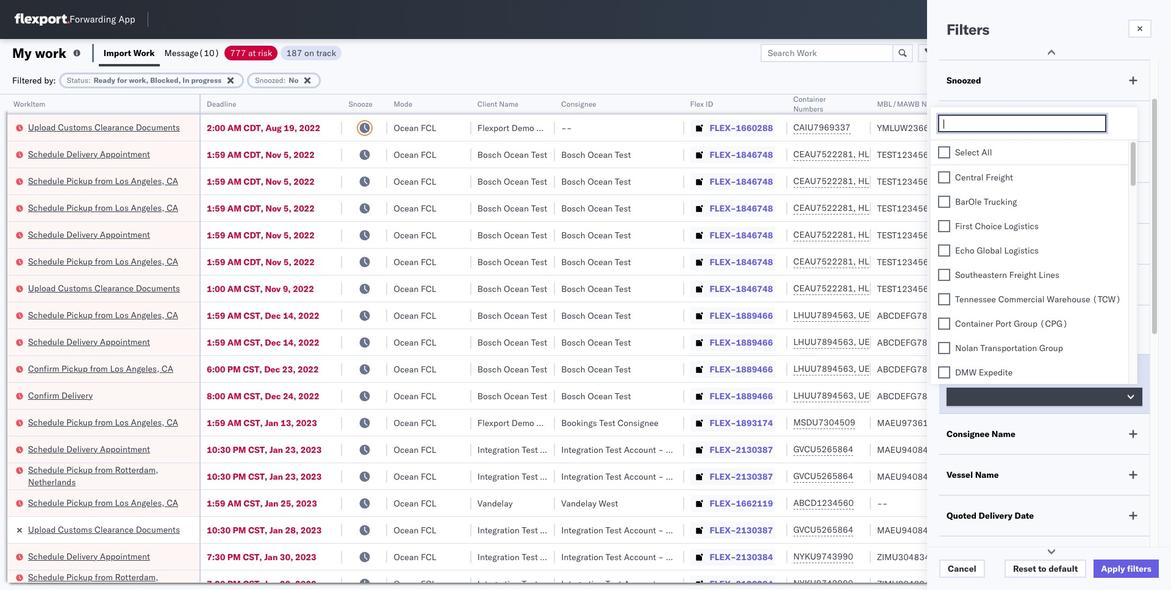 Task type: locate. For each thing, give the bounding box(es) containing it.
4 integration test account - karl lagerfeld from the top
[[561, 552, 720, 563]]

1 vertical spatial 30,
[[280, 579, 293, 590]]

freight up trucking
[[986, 172, 1013, 183]]

client inside button
[[478, 99, 497, 109]]

6 resize handle column header from the left
[[669, 95, 684, 590]]

1:59 am cst, dec 14, 2022 for schedule delivery appointment
[[207, 337, 320, 348]]

6 cdt, from the top
[[244, 256, 263, 267]]

container numbers
[[793, 95, 826, 113]]

4 schedule delivery appointment link from the top
[[28, 443, 150, 455]]

confirm delivery link
[[28, 389, 93, 402]]

abcdefg78456546 up code)
[[877, 310, 959, 321]]

: left ready
[[88, 75, 91, 84]]

3 schedule pickup from los angeles, ca from the top
[[28, 256, 178, 267]]

reset to default
[[1013, 564, 1078, 575]]

0 vertical spatial freight
[[986, 172, 1013, 183]]

2 schedule pickup from rotterdam, netherlands button from the top
[[28, 571, 184, 590]]

1 2130384 from the top
[[736, 552, 773, 563]]

10:30 pm cst, jan 23, 2023 down '1:59 am cst, jan 13, 2023'
[[207, 444, 322, 455]]

confirm
[[28, 363, 59, 374], [28, 390, 59, 401]]

1 schedule pickup from rotterdam, netherlands link from the top
[[28, 464, 184, 488]]

maeu9736123
[[877, 418, 939, 429]]

fcl
[[421, 122, 436, 133], [421, 149, 436, 160], [421, 176, 436, 187], [421, 203, 436, 214], [421, 230, 436, 241], [421, 256, 436, 267], [421, 283, 436, 294], [421, 310, 436, 321], [421, 337, 436, 348], [421, 364, 436, 375], [421, 391, 436, 402], [421, 418, 436, 429], [421, 444, 436, 455], [421, 471, 436, 482], [421, 498, 436, 509], [421, 525, 436, 536], [421, 552, 436, 563], [421, 579, 436, 590]]

southeastern freight lines
[[955, 270, 1060, 281]]

0 vertical spatial deadline
[[207, 99, 236, 109]]

4 schedule pickup from los angeles, ca button from the top
[[28, 309, 178, 322]]

14, for schedule pickup from los angeles, ca
[[283, 310, 296, 321]]

0 vertical spatial upload customs clearance documents
[[28, 122, 180, 133]]

container for container port group (cpg)
[[955, 318, 993, 329]]

4 lagerfeld from the top
[[684, 552, 720, 563]]

4 1:59 am cdt, nov 5, 2022 from the top
[[207, 230, 315, 241]]

schedule pickup from los angeles, ca for 5th 'schedule pickup from los angeles, ca' link from the bottom of the page
[[28, 202, 178, 213]]

1 horizontal spatial snoozed
[[947, 75, 981, 86]]

1 vertical spatial client name
[[947, 157, 997, 168]]

1 vertical spatial gaurav
[[1038, 149, 1066, 160]]

1 flex-1889466 from the top
[[710, 310, 773, 321]]

2 customs from the top
[[58, 283, 92, 294]]

0 vertical spatial 7:30 pm cst, jan 30, 2023
[[207, 552, 316, 563]]

gvcu5265864
[[793, 444, 853, 455], [793, 471, 853, 482], [793, 525, 853, 536]]

0 vertical spatial schedule pickup from rotterdam, netherlands link
[[28, 464, 184, 488]]

5 cdt, from the top
[[244, 230, 263, 241]]

delivery
[[66, 149, 98, 160], [66, 229, 98, 240], [66, 336, 98, 347], [61, 390, 93, 401], [66, 444, 98, 455], [979, 511, 1013, 522], [66, 551, 98, 562]]

0 vertical spatial 1:59 am cst, dec 14, 2022
[[207, 310, 320, 321]]

cdt, for fourth 'schedule delivery appointment' button from the bottom's schedule delivery appointment link
[[244, 230, 263, 241]]

0 vertical spatial demo
[[512, 122, 534, 133]]

5,
[[283, 149, 291, 160], [283, 176, 291, 187], [283, 203, 291, 214], [283, 230, 291, 241], [283, 256, 291, 267]]

from for sixth 'schedule pickup from los angeles, ca' link from the top of the page
[[95, 497, 113, 508]]

1846748 for schedule delivery appointment link corresponding to 1st 'schedule delivery appointment' button from the top
[[736, 149, 773, 160]]

10:30
[[207, 444, 231, 455], [207, 471, 231, 482], [207, 525, 231, 536]]

5 integration test account - karl lagerfeld from the top
[[561, 579, 720, 590]]

2 flex-1889466 from the top
[[710, 337, 773, 348]]

schedule delivery appointment for schedule delivery appointment link associated with fifth 'schedule delivery appointment' button
[[28, 551, 150, 562]]

1846748 for 3rd 'schedule pickup from los angeles, ca' link from the top
[[736, 256, 773, 267]]

5, for 3rd 'schedule pickup from los angeles, ca' link from the top
[[283, 256, 291, 267]]

ceau7522281,
[[793, 149, 856, 160], [793, 176, 856, 187], [793, 203, 856, 213], [793, 229, 856, 240], [793, 256, 856, 267], [793, 283, 856, 294]]

0 vertical spatial rotterdam,
[[115, 465, 158, 475]]

5, for fourth 'schedule delivery appointment' button from the bottom's schedule delivery appointment link
[[283, 230, 291, 241]]

2 7:30 from the top
[[207, 579, 225, 590]]

aug
[[266, 122, 282, 133]]

terminal (firms code)
[[947, 320, 1016, 340]]

forwarding app
[[70, 14, 135, 25]]

1 horizontal spatial vandelay
[[561, 498, 597, 509]]

0 vertical spatial maeu9408431
[[877, 444, 939, 455]]

0 vertical spatial gaurav jawla
[[1038, 122, 1089, 133]]

quoted delivery date
[[947, 511, 1034, 522]]

1 schedule from the top
[[28, 149, 64, 160]]

1 vertical spatial flex-2130384
[[710, 579, 773, 590]]

ca for 1st schedule pickup from los angeles, ca button from the bottom of the page
[[167, 497, 178, 508]]

19,
[[284, 122, 297, 133]]

from inside 'link'
[[90, 363, 108, 374]]

-- down consignee button
[[561, 122, 572, 133]]

2 appointment from the top
[[100, 229, 150, 240]]

2 vertical spatial upload customs clearance documents link
[[28, 524, 180, 536]]

5 schedule delivery appointment from the top
[[28, 551, 150, 562]]

mode down the mbl/mawb numbers 'button'
[[947, 116, 969, 127]]

flex
[[690, 99, 704, 109]]

1 vertical spatial group
[[1039, 343, 1063, 354]]

2 nyku9743990 from the top
[[793, 578, 853, 589]]

1 vertical spatial nyku9743990
[[793, 578, 853, 589]]

delivery for confirm delivery button
[[61, 390, 93, 401]]

3 upload customs clearance documents from the top
[[28, 524, 180, 535]]

abcdefg78456546 down terminal
[[877, 337, 959, 348]]

1 vertical spatial 10:30 pm cst, jan 23, 2023
[[207, 471, 322, 482]]

2 ceau7522281, from the top
[[793, 176, 856, 187]]

1 horizontal spatial container
[[955, 318, 993, 329]]

vandelay west
[[561, 498, 618, 509]]

2 schedule delivery appointment button from the top
[[28, 228, 150, 242]]

1 horizontal spatial numbers
[[922, 99, 952, 109]]

lhuu7894563, uetu5238478
[[793, 310, 918, 321], [793, 337, 918, 348], [793, 364, 918, 375], [793, 390, 918, 401]]

1 vertical spatial 2130387
[[736, 471, 773, 482]]

pickup inside 'link'
[[61, 363, 88, 374]]

cdt, for 3rd 'schedule pickup from los angeles, ca' link from the top
[[244, 256, 263, 267]]

logistics down trucking
[[1004, 221, 1039, 232]]

filters
[[1127, 564, 1152, 575]]

14, up 6:00 pm cst, dec 23, 2022
[[283, 337, 296, 348]]

terminal
[[947, 320, 982, 331]]

: for status
[[88, 75, 91, 84]]

1 flex-2130387 from the top
[[710, 444, 773, 455]]

0 horizontal spatial snoozed
[[255, 75, 283, 84]]

1:59 for third 'schedule pickup from los angeles, ca' link from the bottom
[[207, 310, 225, 321]]

2 vertical spatial gvcu5265864
[[793, 525, 853, 536]]

3 hlxu8034992 from the top
[[923, 203, 983, 213]]

dec for confirm pickup from los angeles, ca
[[264, 364, 280, 375]]

abcdefg78456546 down 'nolan'
[[877, 364, 959, 375]]

documents
[[136, 122, 180, 133], [136, 283, 180, 294], [136, 524, 180, 535]]

1 horizontal spatial client
[[947, 157, 971, 168]]

0 vertical spatial container
[[793, 95, 826, 104]]

flex-2130387 down flex-1893174 at the bottom right
[[710, 444, 773, 455]]

central freight
[[955, 172, 1013, 183]]

1 vertical spatial 7:30
[[207, 579, 225, 590]]

0 vertical spatial client name
[[478, 99, 519, 109]]

schedule pickup from los angeles, ca for sixth 'schedule pickup from los angeles, ca' link from the top of the page
[[28, 497, 178, 508]]

1 schedule delivery appointment link from the top
[[28, 148, 150, 160]]

None checkbox
[[938, 146, 950, 159], [938, 171, 950, 184], [938, 196, 950, 208], [938, 220, 950, 232], [938, 245, 950, 257], [938, 269, 950, 281], [938, 293, 950, 306], [938, 318, 950, 330], [938, 367, 950, 379], [938, 146, 950, 159], [938, 171, 950, 184], [938, 196, 950, 208], [938, 220, 950, 232], [938, 245, 950, 257], [938, 269, 950, 281], [938, 293, 950, 306], [938, 318, 950, 330], [938, 367, 950, 379]]

hlxu8034992 for fourth 'schedule delivery appointment' button from the bottom's schedule delivery appointment link
[[923, 229, 983, 240]]

16 fcl from the top
[[421, 525, 436, 536]]

1 vertical spatial --
[[877, 498, 888, 509]]

1 vertical spatial upload customs clearance documents button
[[28, 282, 180, 296]]

2 vertical spatial customs
[[58, 524, 92, 535]]

hlxu8034992 up echo on the top of the page
[[923, 229, 983, 240]]

0 vertical spatial schedule pickup from rotterdam, netherlands button
[[28, 464, 184, 490]]

test123456 for 1st 'schedule delivery appointment' button from the top
[[877, 149, 929, 160]]

group down (cpg)
[[1039, 343, 1063, 354]]

hlxu8034992 up first
[[923, 203, 983, 213]]

flex-2130387 down flex-1662119
[[710, 525, 773, 536]]

dec down 1:00 am cst, nov 9, 2022
[[265, 310, 281, 321]]

1 maeu9408431 from the top
[[877, 444, 939, 455]]

customs for third "upload customs clearance documents" link
[[58, 524, 92, 535]]

1846748
[[736, 149, 773, 160], [736, 176, 773, 187], [736, 203, 773, 214], [736, 230, 773, 241], [736, 256, 773, 267], [736, 283, 773, 294]]

test
[[531, 149, 547, 160], [615, 149, 631, 160], [531, 176, 547, 187], [615, 176, 631, 187], [531, 203, 547, 214], [615, 203, 631, 214], [531, 230, 547, 241], [615, 230, 631, 241], [531, 256, 547, 267], [615, 256, 631, 267], [531, 283, 547, 294], [615, 283, 631, 294], [531, 310, 547, 321], [615, 310, 631, 321], [531, 337, 547, 348], [615, 337, 631, 348], [531, 364, 547, 375], [615, 364, 631, 375], [531, 391, 547, 402], [615, 391, 631, 402], [599, 418, 615, 429], [606, 444, 622, 455], [1104, 444, 1120, 455], [606, 471, 622, 482], [606, 525, 622, 536], [606, 552, 622, 563], [606, 579, 622, 590]]

gvcu5265864 up abcd1234560
[[793, 471, 853, 482]]

2 vandelay from the left
[[561, 498, 597, 509]]

5 fcl from the top
[[421, 230, 436, 241]]

0 vertical spatial gvcu5265864
[[793, 444, 853, 455]]

5 account from the top
[[624, 579, 656, 590]]

0 vertical spatial 2130387
[[736, 444, 773, 455]]

ca for second schedule pickup from los angeles, ca button from the bottom of the page
[[167, 417, 178, 428]]

5 schedule pickup from los angeles, ca button from the top
[[28, 416, 178, 430]]

None checkbox
[[938, 342, 950, 354]]

ceau7522281, hlxu6269489, hlxu8034992
[[793, 149, 983, 160], [793, 176, 983, 187], [793, 203, 983, 213], [793, 229, 983, 240], [793, 256, 983, 267], [793, 283, 983, 294]]

port down choice
[[977, 239, 994, 249]]

port up "transportation"
[[996, 318, 1012, 329]]

snoozed for snoozed : no
[[255, 75, 283, 84]]

numbers up the caiu7969337
[[793, 104, 824, 113]]

appointment for fourth 'schedule delivery appointment' button from the bottom's schedule delivery appointment link
[[100, 229, 150, 240]]

2 vertical spatial upload
[[28, 524, 56, 535]]

0 horizontal spatial group
[[1014, 318, 1038, 329]]

1 gaurav jawla from the top
[[1038, 122, 1089, 133]]

1 horizontal spatial deadline
[[947, 551, 983, 562]]

1:59 for 3rd 'schedule pickup from los angeles, ca' link from the top
[[207, 256, 225, 267]]

6 schedule pickup from los angeles, ca button from the top
[[28, 497, 178, 510]]

mode inside mode button
[[394, 99, 412, 109]]

lhuu7894563, uetu5238478 for schedule pickup from los angeles, ca
[[793, 310, 918, 321]]

8 am from the top
[[227, 310, 241, 321]]

documents for third "upload customs clearance documents" link
[[136, 524, 180, 535]]

0 horizontal spatial deadline
[[207, 99, 236, 109]]

hlxu8034992 up central at the top
[[923, 149, 983, 160]]

1:59 am cst, dec 14, 2022 up 6:00 pm cst, dec 23, 2022
[[207, 337, 320, 348]]

777 at risk
[[230, 47, 272, 58]]

1 vertical spatial upload customs clearance documents
[[28, 283, 180, 294]]

14 flex- from the top
[[710, 471, 736, 482]]

logistics for first choice logistics
[[1004, 221, 1039, 232]]

gvcu5265864 down the msdu7304509
[[793, 444, 853, 455]]

3 flex-1889466 from the top
[[710, 364, 773, 375]]

choice
[[975, 221, 1002, 232]]

23, for confirm pickup from los angeles, ca
[[282, 364, 296, 375]]

1 vertical spatial jawla
[[1068, 149, 1089, 160]]

dmw expedite
[[955, 367, 1013, 378]]

10:30 pm cst, jan 23, 2023
[[207, 444, 322, 455], [207, 471, 322, 482]]

0 vertical spatial flexport demo consignee
[[478, 122, 577, 133]]

4 lhuu7894563, from the top
[[793, 390, 856, 401]]

1 karl from the top
[[666, 444, 682, 455]]

my work
[[12, 44, 66, 61]]

0 horizontal spatial client
[[478, 99, 497, 109]]

filters
[[947, 20, 989, 38]]

0 vertical spatial customs
[[58, 122, 92, 133]]

23, for schedule delivery appointment
[[285, 444, 298, 455]]

pickup for confirm pickup from los angeles, ca 'link'
[[61, 363, 88, 374]]

from for 5th 'schedule pickup from los angeles, ca' link from the bottom of the page
[[95, 202, 113, 213]]

1889466
[[736, 310, 773, 321], [736, 337, 773, 348], [736, 364, 773, 375], [736, 391, 773, 402]]

0 vertical spatial logistics
[[1004, 221, 1039, 232]]

flexport demo consignee for -
[[478, 122, 577, 133]]

6:00
[[207, 364, 225, 375]]

1 vertical spatial 2130384
[[736, 579, 773, 590]]

9 1:59 from the top
[[207, 498, 225, 509]]

schedule
[[28, 149, 64, 160], [28, 175, 64, 186], [28, 202, 64, 213], [28, 229, 64, 240], [28, 256, 64, 267], [28, 310, 64, 321], [28, 336, 64, 347], [28, 417, 64, 428], [28, 444, 64, 455], [28, 465, 64, 475], [28, 497, 64, 508], [28, 551, 64, 562], [28, 572, 64, 583]]

1 vertical spatial flexport
[[478, 418, 509, 429]]

vandelay for vandelay west
[[561, 498, 597, 509]]

freight for central
[[986, 172, 1013, 183]]

:
[[88, 75, 91, 84], [283, 75, 286, 84]]

schedule delivery appointment button
[[28, 148, 150, 161], [28, 228, 150, 242], [28, 336, 150, 349], [28, 443, 150, 457], [28, 551, 150, 564]]

1 vertical spatial flexport demo consignee
[[478, 418, 577, 429]]

1 netherlands from the top
[[28, 477, 76, 488]]

0 vertical spatial schedule pickup from rotterdam, netherlands
[[28, 465, 158, 488]]

0 horizontal spatial :
[[88, 75, 91, 84]]

2 upload from the top
[[28, 283, 56, 294]]

2 ceau7522281, hlxu6269489, hlxu8034992 from the top
[[793, 176, 983, 187]]

23, up 24,
[[282, 364, 296, 375]]

15 flex- from the top
[[710, 498, 736, 509]]

schedule pickup from rotterdam, netherlands button
[[28, 464, 184, 490], [28, 571, 184, 590]]

2 1:59 am cdt, nov 5, 2022 from the top
[[207, 176, 315, 187]]

1 documents from the top
[[136, 122, 180, 133]]

2 vertical spatial gaurav
[[1038, 230, 1066, 241]]

clearance for second the upload customs clearance documents button from the top of the page
[[94, 283, 134, 294]]

1 vertical spatial gvcu5265864
[[793, 471, 853, 482]]

dec up 6:00 pm cst, dec 23, 2022
[[265, 337, 281, 348]]

1 confirm from the top
[[28, 363, 59, 374]]

pickup for 3rd 'schedule pickup from los angeles, ca' link from the top
[[66, 256, 93, 267]]

0 horizontal spatial numbers
[[793, 104, 824, 113]]

1660288
[[736, 122, 773, 133]]

resize handle column header
[[185, 95, 199, 590], [328, 95, 342, 590], [373, 95, 388, 590], [457, 95, 471, 590], [541, 95, 555, 590], [669, 95, 684, 590], [773, 95, 787, 590], [856, 95, 871, 590], [1018, 95, 1032, 590], [1101, 95, 1116, 590], [1140, 95, 1155, 590]]

0 vertical spatial gaurav
[[1038, 122, 1066, 133]]

barole
[[955, 196, 982, 207]]

0 vertical spatial 7:30
[[207, 552, 225, 563]]

0 vertical spatial upload customs clearance documents button
[[28, 121, 180, 135]]

1 vertical spatial zimu3048342
[[877, 579, 935, 590]]

1 vertical spatial rotterdam,
[[115, 572, 158, 583]]

2 jawla from the top
[[1068, 149, 1089, 160]]

12 flex- from the top
[[710, 418, 736, 429]]

7 1:59 from the top
[[207, 337, 225, 348]]

1:59 for fourth 'schedule delivery appointment' button from the bottom's schedule delivery appointment link
[[207, 230, 225, 241]]

lhuu7894563,
[[793, 310, 856, 321], [793, 337, 856, 348], [793, 364, 856, 375], [793, 390, 856, 401]]

port
[[991, 198, 1008, 209], [977, 239, 994, 249], [969, 279, 987, 290], [996, 318, 1012, 329]]

0 vertical spatial flexport
[[478, 122, 509, 133]]

ca for 3rd schedule pickup from los angeles, ca button from the top
[[167, 256, 178, 267]]

action
[[1128, 47, 1155, 58]]

integration test account - karl lagerfeld
[[561, 444, 720, 455], [561, 471, 720, 482], [561, 525, 720, 536], [561, 552, 720, 563], [561, 579, 720, 590]]

11 ocean fcl from the top
[[394, 391, 436, 402]]

-
[[561, 122, 567, 133], [567, 122, 572, 133], [658, 444, 664, 455], [1097, 444, 1102, 455], [658, 471, 664, 482], [877, 498, 882, 509], [882, 498, 888, 509], [658, 525, 664, 536], [658, 552, 664, 563], [658, 579, 664, 590]]

3 ocean fcl from the top
[[394, 176, 436, 187]]

hlxu8034992 for schedule delivery appointment link corresponding to 1st 'schedule delivery appointment' button from the top
[[923, 149, 983, 160]]

freight up commercial
[[1009, 270, 1037, 281]]

1 vertical spatial demo
[[512, 418, 534, 429]]

10:30 up the '1:59 am cst, jan 25, 2023' at bottom
[[207, 471, 231, 482]]

batch action
[[1102, 47, 1155, 58]]

2 schedule pickup from los angeles, ca button from the top
[[28, 202, 178, 215]]

: left no
[[283, 75, 286, 84]]

cdt, for schedule delivery appointment link corresponding to 1st 'schedule delivery appointment' button from the top
[[244, 149, 263, 160]]

select
[[955, 147, 979, 158]]

hlxu8034992 up barole
[[923, 176, 983, 187]]

1 vertical spatial mode
[[947, 116, 969, 127]]

12 am from the top
[[227, 498, 241, 509]]

1 2130387 from the top
[[736, 444, 773, 455]]

upload customs clearance documents
[[28, 122, 180, 133], [28, 283, 180, 294], [28, 524, 180, 535]]

1 1:59 am cdt, nov 5, 2022 from the top
[[207, 149, 315, 160]]

flexport. image
[[15, 13, 70, 26]]

10:30 down the '1:59 am cst, jan 25, 2023' at bottom
[[207, 525, 231, 536]]

flex-1660288
[[710, 122, 773, 133]]

2 vertical spatial 2130387
[[736, 525, 773, 536]]

abcdefg78456546 for schedule delivery appointment
[[877, 337, 959, 348]]

port up "first choice logistics"
[[991, 198, 1008, 209]]

1 vertical spatial upload customs clearance documents link
[[28, 282, 180, 294]]

test123456 for second schedule pickup from los angeles, ca button
[[877, 203, 929, 214]]

snoozed up the "deadline" button
[[255, 75, 283, 84]]

schedule delivery appointment for schedule delivery appointment link related to third 'schedule delivery appointment' button from the top of the page
[[28, 336, 150, 347]]

0 vertical spatial 23,
[[282, 364, 296, 375]]

3 lhuu7894563, from the top
[[793, 364, 856, 375]]

dmw
[[955, 367, 977, 378]]

3 gaurav jawla from the top
[[1038, 230, 1089, 241]]

container inside button
[[793, 95, 826, 104]]

hlxu8034992 down arrival on the top right
[[923, 256, 983, 267]]

1 7:30 pm cst, jan 30, 2023 from the top
[[207, 552, 316, 563]]

1 vertical spatial 23,
[[285, 444, 298, 455]]

5 schedule delivery appointment button from the top
[[28, 551, 150, 564]]

port up tennessee
[[969, 279, 987, 290]]

0 vertical spatial nyku9743990
[[793, 551, 853, 562]]

0 horizontal spatial container
[[793, 95, 826, 104]]

warehouse
[[1047, 294, 1090, 305]]

filtered by:
[[12, 75, 56, 86]]

0 vertical spatial --
[[561, 122, 572, 133]]

1 horizontal spatial group
[[1039, 343, 1063, 354]]

customs for second "upload customs clearance documents" link from the top of the page
[[58, 283, 92, 294]]

transportation
[[980, 343, 1037, 354]]

4 flex-1889466 from the top
[[710, 391, 773, 402]]

demo down client name button
[[512, 122, 534, 133]]

2 vertical spatial flex-2130387
[[710, 525, 773, 536]]

1 vertical spatial 14,
[[283, 337, 296, 348]]

angeles, inside 'link'
[[126, 363, 160, 374]]

1889466 for confirm pickup from los angeles, ca
[[736, 364, 773, 375]]

list box
[[931, 140, 1128, 590]]

confirm inside 'link'
[[28, 363, 59, 374]]

appointment for schedule delivery appointment link associated with fifth 'schedule delivery appointment' button
[[100, 551, 150, 562]]

gaurav
[[1038, 122, 1066, 133], [1038, 149, 1066, 160], [1038, 230, 1066, 241]]

snoozed for snoozed
[[947, 75, 981, 86]]

1 vertical spatial schedule pickup from rotterdam, netherlands link
[[28, 571, 184, 590]]

187 on track
[[286, 47, 336, 58]]

14, down 9,
[[283, 310, 296, 321]]

1 abcdefg78456546 from the top
[[877, 310, 959, 321]]

numbers inside container numbers
[[793, 104, 824, 113]]

resize handle column header for container numbers
[[856, 95, 871, 590]]

snoozed down file
[[947, 75, 981, 86]]

forwarding
[[70, 14, 116, 25]]

departure
[[947, 198, 989, 209]]

0 vertical spatial 14,
[[283, 310, 296, 321]]

flexport for --
[[478, 122, 509, 133]]

deadline inside button
[[207, 99, 236, 109]]

numbers for container numbers
[[793, 104, 824, 113]]

logistics up the southeastern freight lines
[[1004, 245, 1039, 256]]

2 vertical spatial 10:30
[[207, 525, 231, 536]]

-- right abcd1234560
[[877, 498, 888, 509]]

2130387 up 1662119 at the bottom right
[[736, 471, 773, 482]]

2 vertical spatial gaurav jawla
[[1038, 230, 1089, 241]]

1 clearance from the top
[[94, 122, 134, 133]]

port for arrival
[[977, 239, 994, 249]]

flexport demo consignee for bookings
[[478, 418, 577, 429]]

1 vertical spatial 1:59 am cst, dec 14, 2022
[[207, 337, 320, 348]]

1 vertical spatial clearance
[[94, 283, 134, 294]]

2 vertical spatial jawla
[[1068, 230, 1089, 241]]

schedule pickup from rotterdam, netherlands button for 10:30 pm cst, jan 23, 2023
[[28, 464, 184, 490]]

2130387 down 1662119 at the bottom right
[[736, 525, 773, 536]]

abcdefg78456546 up maeu9736123
[[877, 391, 959, 402]]

4 ceau7522281, hlxu6269489, hlxu8034992 from the top
[[793, 229, 983, 240]]

0 vertical spatial 10:30 pm cst, jan 23, 2023
[[207, 444, 322, 455]]

1:00
[[207, 283, 225, 294]]

ocean fcl
[[394, 122, 436, 133], [394, 149, 436, 160], [394, 176, 436, 187], [394, 203, 436, 214], [394, 230, 436, 241], [394, 256, 436, 267], [394, 283, 436, 294], [394, 310, 436, 321], [394, 337, 436, 348], [394, 364, 436, 375], [394, 391, 436, 402], [394, 418, 436, 429], [394, 444, 436, 455], [394, 471, 436, 482], [394, 498, 436, 509], [394, 525, 436, 536], [394, 552, 436, 563], [394, 579, 436, 590]]

4 schedule pickup from los angeles, ca from the top
[[28, 310, 178, 321]]

1893174
[[736, 418, 773, 429]]

23, down 13,
[[285, 444, 298, 455]]

netherlands for 7:30
[[28, 584, 76, 590]]

1 vertical spatial confirm
[[28, 390, 59, 401]]

abcdefg78456546 for schedule pickup from los angeles, ca
[[877, 310, 959, 321]]

at
[[248, 47, 256, 58]]

23, up the 25,
[[285, 471, 298, 482]]

10:30 down '1:59 am cst, jan 13, 2023'
[[207, 444, 231, 455]]

7 am from the top
[[227, 283, 241, 294]]

2 vertical spatial documents
[[136, 524, 180, 535]]

zimu3048342
[[877, 552, 935, 563], [877, 579, 935, 590]]

1:59 am cst, dec 14, 2022 down 1:00 am cst, nov 9, 2022
[[207, 310, 320, 321]]

10:30 pm cst, jan 23, 2023 up the '1:59 am cst, jan 25, 2023' at bottom
[[207, 471, 322, 482]]

jaehyung choi - test origin agent
[[1038, 444, 1171, 455]]

2130387
[[736, 444, 773, 455], [736, 471, 773, 482], [736, 525, 773, 536]]

1:59 am cst, dec 14, 2022
[[207, 310, 320, 321], [207, 337, 320, 348]]

test123456 for 3rd schedule pickup from los angeles, ca button from the top
[[877, 256, 929, 267]]

hlxu8034992 down southeastern
[[923, 283, 983, 294]]

flex-1846748 for fourth 'schedule delivery appointment' button from the bottom
[[710, 230, 773, 241]]

9 am from the top
[[227, 337, 241, 348]]

deadline up cancel
[[947, 551, 983, 562]]

container up the caiu7969337
[[793, 95, 826, 104]]

name
[[499, 99, 519, 109], [973, 157, 997, 168], [978, 370, 1002, 381], [992, 429, 1016, 440], [975, 470, 999, 481]]

6 schedule pickup from los angeles, ca from the top
[[28, 497, 178, 508]]

abcdefg78456546 for confirm pickup from los angeles, ca
[[877, 364, 959, 375]]

2 gaurav jawla from the top
[[1038, 149, 1089, 160]]

0 vertical spatial upload
[[28, 122, 56, 133]]

flex-2130387 up flex-1662119
[[710, 471, 773, 482]]

1 vertical spatial documents
[[136, 283, 180, 294]]

risk
[[258, 47, 272, 58]]

dec up 8:00 am cst, dec 24, 2022
[[264, 364, 280, 375]]

1 vertical spatial 7:30 pm cst, jan 30, 2023
[[207, 579, 316, 590]]

delivery for 1st 'schedule delivery appointment' button from the top
[[66, 149, 98, 160]]

gvcu5265864 down abcd1234560
[[793, 525, 853, 536]]

1 vertical spatial netherlands
[[28, 584, 76, 590]]

client
[[478, 99, 497, 109], [947, 157, 971, 168]]

first
[[955, 221, 973, 232]]

None text field
[[942, 119, 1105, 129]]

11 schedule from the top
[[28, 497, 64, 508]]

23,
[[282, 364, 296, 375], [285, 444, 298, 455], [285, 471, 298, 482]]

numbers inside 'button'
[[922, 99, 952, 109]]

group down commercial
[[1014, 318, 1038, 329]]

3 1:59 from the top
[[207, 203, 225, 214]]

customs
[[58, 122, 92, 133], [58, 283, 92, 294], [58, 524, 92, 535]]

1:59 for schedule delivery appointment link corresponding to 1st 'schedule delivery appointment' button from the top
[[207, 149, 225, 160]]

0 horizontal spatial client name
[[478, 99, 519, 109]]

dec left 24,
[[265, 391, 281, 402]]

10 am from the top
[[227, 391, 241, 402]]

flex-1893174 button
[[690, 414, 776, 432], [690, 414, 776, 432]]

pickup for sixth 'schedule pickup from los angeles, ca' link from the top of the page
[[66, 497, 93, 508]]

schedule delivery appointment link for 2nd 'schedule delivery appointment' button from the bottom of the page
[[28, 443, 150, 455]]

4 abcdefg78456546 from the top
[[877, 391, 959, 402]]

schedule pickup from los angeles, ca link
[[28, 175, 178, 187], [28, 202, 178, 214], [28, 255, 178, 267], [28, 309, 178, 321], [28, 416, 178, 429], [28, 497, 178, 509]]

3 gvcu5265864 from the top
[[793, 525, 853, 536]]

actions
[[1123, 99, 1149, 109]]

5 schedule pickup from los angeles, ca from the top
[[28, 417, 178, 428]]

2 vertical spatial clearance
[[94, 524, 134, 535]]

hlxu6269489, for 3rd 'schedule pickup from los angeles, ca' link from the top
[[858, 256, 921, 267]]

0 horizontal spatial vandelay
[[478, 498, 513, 509]]

2130387 down 1893174 at right
[[736, 444, 773, 455]]

mode right the snooze
[[394, 99, 412, 109]]

ca inside 'link'
[[162, 363, 173, 374]]

0 vertical spatial 10:30
[[207, 444, 231, 455]]

2 resize handle column header from the left
[[328, 95, 342, 590]]

central
[[955, 172, 984, 183]]

numbers for mbl/mawb numbers
[[922, 99, 952, 109]]

flex-1846748 for second schedule pickup from los angeles, ca button
[[710, 203, 773, 214]]

0 horizontal spatial mode
[[394, 99, 412, 109]]

1 vertical spatial gaurav jawla
[[1038, 149, 1089, 160]]

0 vertical spatial 30,
[[280, 552, 293, 563]]

consignee button
[[555, 97, 672, 109]]

1:59 am cdt, nov 5, 2022
[[207, 149, 315, 160], [207, 176, 315, 187], [207, 203, 315, 214], [207, 230, 315, 241], [207, 256, 315, 267]]

blocked,
[[150, 75, 181, 84]]

gaurav jawla for 1st "upload customs clearance documents" link from the top
[[1038, 122, 1089, 133]]

demo left bookings
[[512, 418, 534, 429]]

2 maeu9408431 from the top
[[877, 471, 939, 482]]

numbers up "ymluw236679313"
[[922, 99, 952, 109]]

nov for 3rd schedule pickup from los angeles, ca button from the top
[[266, 256, 281, 267]]

batch
[[1102, 47, 1126, 58]]

deadline up 2:00 at the top left of the page
[[207, 99, 236, 109]]

from for 1st 'schedule pickup from los angeles, ca' link from the top
[[95, 175, 113, 186]]

documents for 1st "upload customs clearance documents" link from the top
[[136, 122, 180, 133]]

1 zimu3048342 from the top
[[877, 552, 935, 563]]

3 10:30 from the top
[[207, 525, 231, 536]]

delivery inside button
[[61, 390, 93, 401]]

1 vertical spatial schedule pickup from rotterdam, netherlands button
[[28, 571, 184, 590]]

appointment for schedule delivery appointment link related to third 'schedule delivery appointment' button from the top of the page
[[100, 336, 150, 347]]

container down tennessee
[[955, 318, 993, 329]]

hlxu6269489,
[[858, 149, 921, 160], [858, 176, 921, 187], [858, 203, 921, 213], [858, 229, 921, 240], [858, 256, 921, 267], [858, 283, 921, 294]]

8 1:59 from the top
[[207, 418, 225, 429]]

appointment for schedule delivery appointment link corresponding to 1st 'schedule delivery appointment' button from the top
[[100, 149, 150, 160]]

schedule pickup from rotterdam, netherlands for 7:30 pm cst, jan 30, 2023
[[28, 572, 158, 590]]

13 fcl from the top
[[421, 444, 436, 455]]

(10)
[[199, 47, 220, 58]]

0 vertical spatial group
[[1014, 318, 1038, 329]]

2 vertical spatial upload customs clearance documents
[[28, 524, 180, 535]]

rotterdam, for 7:30 pm cst, jan 30, 2023
[[115, 572, 158, 583]]

9 resize handle column header from the left
[[1018, 95, 1032, 590]]

2 vertical spatial maeu9408431
[[877, 525, 939, 536]]

msdu7304509
[[793, 417, 855, 428]]



Task type: vqa. For each thing, say whether or not it's contained in the screenshot.
Nov
yes



Task type: describe. For each thing, give the bounding box(es) containing it.
forwarding app link
[[15, 13, 135, 26]]

3 ceau7522281, hlxu6269489, hlxu8034992 from the top
[[793, 203, 983, 213]]

1 schedule pickup from los angeles, ca button from the top
[[28, 175, 178, 188]]

file exception
[[962, 47, 1019, 58]]

from for schedule pickup from rotterdam, netherlands link corresponding to 7:30
[[95, 572, 113, 583]]

1 gvcu5265864 from the top
[[793, 444, 853, 455]]

schedule delivery appointment link for 1st 'schedule delivery appointment' button from the top
[[28, 148, 150, 160]]

upload for first the upload customs clearance documents button from the top
[[28, 122, 56, 133]]

2 integration from the top
[[561, 471, 603, 482]]

5 integration from the top
[[561, 579, 603, 590]]

2 hlxu6269489, from the top
[[858, 176, 921, 187]]

4 fcl from the top
[[421, 203, 436, 214]]

Search Shipments (/) text field
[[938, 10, 1055, 29]]

2 ocean fcl from the top
[[394, 149, 436, 160]]

carrier
[[947, 370, 976, 381]]

(cpg)
[[1040, 318, 1068, 329]]

2 flex-1846748 from the top
[[710, 176, 773, 187]]

2 vertical spatial 23,
[[285, 471, 298, 482]]

13 schedule from the top
[[28, 572, 64, 583]]

carrier name
[[947, 370, 1002, 381]]

message (10)
[[164, 47, 220, 58]]

demo for bookings
[[512, 418, 534, 429]]

work,
[[129, 75, 148, 84]]

departure port
[[947, 198, 1008, 209]]

cdt, for 1st "upload customs clearance documents" link from the top
[[244, 122, 263, 133]]

3 karl from the top
[[666, 525, 682, 536]]

187
[[286, 47, 302, 58]]

jaehyung
[[1038, 444, 1074, 455]]

4 am from the top
[[227, 203, 241, 214]]

lhuu7894563, for schedule pickup from los angeles, ca
[[793, 310, 856, 321]]

12 schedule from the top
[[28, 551, 64, 562]]

schedule delivery appointment for fourth 'schedule delivery appointment' button from the bottom's schedule delivery appointment link
[[28, 229, 150, 240]]

from for schedule pickup from rotterdam, netherlands link associated with 10:30
[[95, 465, 113, 475]]

1 nyku9743990 from the top
[[793, 551, 853, 562]]

schedule pickup from los angeles, ca for 1st 'schedule pickup from los angeles, ca' link from the top
[[28, 175, 178, 186]]

5, for schedule delivery appointment link corresponding to 1st 'schedule delivery appointment' button from the top
[[283, 149, 291, 160]]

0 horizontal spatial --
[[561, 122, 572, 133]]

1 integration from the top
[[561, 444, 603, 455]]

15 ocean fcl from the top
[[394, 498, 436, 509]]

1:59 for 5th 'schedule pickup from los angeles, ca' link from the bottom of the page
[[207, 203, 225, 214]]

gaurav jawla for schedule delivery appointment link corresponding to 1st 'schedule delivery appointment' button from the top
[[1038, 149, 1089, 160]]

flex-1662119
[[710, 498, 773, 509]]

schedule pickup from los angeles, ca for third 'schedule pickup from los angeles, ca' link from the bottom
[[28, 310, 178, 321]]

list box containing select all
[[931, 140, 1128, 590]]

lhuu7894563, uetu5238478 for confirm pickup from los angeles, ca
[[793, 364, 918, 375]]

flex-1889466 for schedule delivery appointment
[[710, 337, 773, 348]]

10 flex- from the top
[[710, 364, 736, 375]]

3 cdt, from the top
[[244, 176, 263, 187]]

echo global logistics
[[955, 245, 1039, 256]]

freight for southeastern
[[1009, 270, 1037, 281]]

9 ocean fcl from the top
[[394, 337, 436, 348]]

1 flex- from the top
[[710, 122, 736, 133]]

schedule delivery appointment link for fourth 'schedule delivery appointment' button from the bottom
[[28, 228, 150, 241]]

ymluw236679313
[[877, 122, 956, 133]]

8 fcl from the top
[[421, 310, 436, 321]]

demo for -
[[512, 122, 534, 133]]

5 am from the top
[[227, 230, 241, 241]]

2 5, from the top
[[283, 176, 291, 187]]

6 ceau7522281, from the top
[[793, 283, 856, 294]]

2:00 am cdt, aug 19, 2022
[[207, 122, 320, 133]]

17 flex- from the top
[[710, 552, 736, 563]]

from for confirm pickup from los angeles, ca 'link'
[[90, 363, 108, 374]]

import work
[[104, 47, 155, 58]]

batch action button
[[1083, 44, 1163, 62]]

confirm pickup from los angeles, ca button
[[28, 363, 173, 376]]

2 hlxu8034992 from the top
[[923, 176, 983, 187]]

1:59 am cst, dec 14, 2022 for schedule pickup from los angeles, ca
[[207, 310, 320, 321]]

2 lagerfeld from the top
[[684, 471, 720, 482]]

arrival port
[[947, 239, 994, 249]]

test123456 for fourth 'schedule delivery appointment' button from the bottom
[[877, 230, 929, 241]]

status
[[67, 75, 88, 84]]

southeastern
[[955, 270, 1007, 281]]

lines
[[1039, 270, 1060, 281]]

14, for schedule delivery appointment
[[283, 337, 296, 348]]

client name inside button
[[478, 99, 519, 109]]

1:59 for second 'schedule pickup from los angeles, ca' link from the bottom
[[207, 418, 225, 429]]

los inside confirm pickup from los angeles, ca 'link'
[[110, 363, 124, 374]]

1 upload customs clearance documents button from the top
[[28, 121, 180, 135]]

upload for second the upload customs clearance documents button from the top of the page
[[28, 283, 56, 294]]

1 vertical spatial client
[[947, 157, 971, 168]]

default
[[1049, 564, 1078, 575]]

schedule pickup from los angeles, ca for second 'schedule pickup from los angeles, ca' link from the bottom
[[28, 417, 178, 428]]

5 lagerfeld from the top
[[684, 579, 720, 590]]

11 am from the top
[[227, 418, 241, 429]]

pickup for 1st 'schedule pickup from los angeles, ca' link from the top
[[66, 175, 93, 186]]

work
[[133, 47, 155, 58]]

3 clearance from the top
[[94, 524, 134, 535]]

confirm delivery button
[[28, 389, 93, 403]]

nov for second schedule pickup from los angeles, ca button
[[266, 203, 281, 214]]

gaurav jawla for fourth 'schedule delivery appointment' button from the bottom's schedule delivery appointment link
[[1038, 230, 1089, 241]]

schedule delivery appointment for schedule delivery appointment link corresponding to 1st 'schedule delivery appointment' button from the top
[[28, 149, 150, 160]]

dec for schedule delivery appointment
[[265, 337, 281, 348]]

3 resize handle column header from the left
[[373, 95, 388, 590]]

consignee name
[[947, 429, 1016, 440]]

confirm pickup from los angeles, ca link
[[28, 363, 173, 375]]

workitem
[[13, 99, 45, 109]]

2 fcl from the top
[[421, 149, 436, 160]]

operator
[[1038, 99, 1068, 109]]

filtered
[[12, 75, 42, 86]]

code)
[[947, 329, 976, 340]]

5, for 5th 'schedule pickup from los angeles, ca' link from the bottom of the page
[[283, 203, 291, 214]]

6 flex- from the top
[[710, 256, 736, 267]]

workitem button
[[7, 97, 187, 109]]

8 schedule from the top
[[28, 417, 64, 428]]

4 ocean fcl from the top
[[394, 203, 436, 214]]

container for container numbers
[[793, 95, 826, 104]]

resize handle column header for deadline
[[328, 95, 342, 590]]

schedule delivery appointment for schedule delivery appointment link corresponding to 2nd 'schedule delivery appointment' button from the bottom of the page
[[28, 444, 150, 455]]

8:00 am cst, dec 24, 2022
[[207, 391, 320, 402]]

by:
[[44, 75, 56, 86]]

5 karl from the top
[[666, 579, 682, 590]]

confirm delivery
[[28, 390, 93, 401]]

2 flex- from the top
[[710, 149, 736, 160]]

app
[[118, 14, 135, 25]]

hlxu6269489, for schedule delivery appointment link corresponding to 1st 'schedule delivery appointment' button from the top
[[858, 149, 921, 160]]

Search Work text field
[[761, 44, 893, 62]]

id
[[706, 99, 713, 109]]

delivery for fourth 'schedule delivery appointment' button from the bottom
[[66, 229, 98, 240]]

apply filters button
[[1094, 560, 1159, 578]]

3 schedule pickup from los angeles, ca button from the top
[[28, 255, 178, 269]]

work
[[35, 44, 66, 61]]

3 maeu9408431 from the top
[[877, 525, 939, 536]]

1 horizontal spatial mode
[[947, 116, 969, 127]]

hlxu8034992 for 3rd 'schedule pickup from los angeles, ca' link from the top
[[923, 256, 983, 267]]

ca for second schedule pickup from los angeles, ca button
[[167, 202, 178, 213]]

2 1846748 from the top
[[736, 176, 773, 187]]

flexport for bookings test consignee
[[478, 418, 509, 429]]

flex id button
[[684, 97, 775, 109]]

6 ocean fcl from the top
[[394, 256, 436, 267]]

11 resize handle column header from the left
[[1140, 95, 1155, 590]]

1 30, from the top
[[280, 552, 293, 563]]

resize handle column header for workitem
[[185, 95, 199, 590]]

upload customs clearance documents for 1st "upload customs clearance documents" link from the top
[[28, 122, 180, 133]]

client name button
[[471, 97, 543, 109]]

1:00 am cst, nov 9, 2022
[[207, 283, 314, 294]]

file
[[962, 47, 977, 58]]

arrival
[[947, 239, 974, 249]]

reset to default button
[[1005, 560, 1087, 578]]

8 ocean fcl from the top
[[394, 310, 436, 321]]

snoozed : no
[[255, 75, 299, 84]]

bookings
[[561, 418, 597, 429]]

10:30 pm cst, jan 28, 2023
[[207, 525, 322, 536]]

uetu5238478 for confirm pickup from los angeles, ca
[[859, 364, 918, 375]]

for
[[117, 75, 127, 84]]

echo
[[955, 245, 975, 256]]

mode button
[[388, 97, 459, 109]]

cancel
[[948, 564, 976, 575]]

pickup for 5th 'schedule pickup from los angeles, ca' link from the bottom of the page
[[66, 202, 93, 213]]

6 schedule pickup from los angeles, ca link from the top
[[28, 497, 178, 509]]

3 1:59 am cdt, nov 5, 2022 from the top
[[207, 203, 315, 214]]

resize handle column header for mbl/mawb numbers
[[1018, 95, 1032, 590]]

ca for sixth schedule pickup from los angeles, ca button from the bottom
[[167, 175, 178, 186]]

2 2130384 from the top
[[736, 579, 773, 590]]

select all
[[955, 147, 992, 158]]

2 7:30 pm cst, jan 30, 2023 from the top
[[207, 579, 316, 590]]

2 karl from the top
[[666, 471, 682, 482]]

5 flex- from the top
[[710, 230, 736, 241]]

final
[[947, 279, 967, 290]]

from for second 'schedule pickup from los angeles, ca' link from the bottom
[[95, 417, 113, 428]]

10 resize handle column header from the left
[[1101, 95, 1116, 590]]

from for third 'schedule pickup from los angeles, ca' link from the bottom
[[95, 310, 113, 321]]

reset
[[1013, 564, 1036, 575]]

schedule delivery appointment link for fifth 'schedule delivery appointment' button
[[28, 551, 150, 563]]

consignee inside button
[[561, 99, 596, 109]]

flex-1846748 for 1st 'schedule delivery appointment' button from the top
[[710, 149, 773, 160]]

1 vertical spatial deadline
[[947, 551, 983, 562]]

1 horizontal spatial client name
[[947, 157, 997, 168]]

5 schedule from the top
[[28, 256, 64, 267]]

18 fcl from the top
[[421, 579, 436, 590]]

4 schedule pickup from los angeles, ca link from the top
[[28, 309, 178, 321]]

1:59 am cst, jan 25, 2023
[[207, 498, 317, 509]]

resize handle column header for client name
[[541, 95, 555, 590]]

2 flex-2130387 from the top
[[710, 471, 773, 482]]

9 fcl from the top
[[421, 337, 436, 348]]

8:00
[[207, 391, 225, 402]]

expedite
[[979, 367, 1013, 378]]

9 schedule from the top
[[28, 444, 64, 455]]

port for container
[[996, 318, 1012, 329]]

6 1846748 from the top
[[736, 283, 773, 294]]

17 ocean fcl from the top
[[394, 552, 436, 563]]

bookings test consignee
[[561, 418, 659, 429]]

7 flex- from the top
[[710, 283, 736, 294]]

1 ocean fcl from the top
[[394, 122, 436, 133]]

1 account from the top
[[624, 444, 656, 455]]

delivery for 2nd 'schedule delivery appointment' button from the bottom of the page
[[66, 444, 98, 455]]

4 lhuu7894563, uetu5238478 from the top
[[793, 390, 918, 401]]

28,
[[285, 525, 298, 536]]

resize handle column header for mode
[[457, 95, 471, 590]]

resize handle column header for consignee
[[669, 95, 684, 590]]

dec for schedule pickup from los angeles, ca
[[265, 310, 281, 321]]

all
[[982, 147, 992, 158]]

pickup for second 'schedule pickup from los angeles, ca' link from the bottom
[[66, 417, 93, 428]]

documents for second "upload customs clearance documents" link from the top of the page
[[136, 283, 180, 294]]

confirm pickup from los angeles, ca
[[28, 363, 173, 374]]

schedule pickup from rotterdam, netherlands link for 7:30
[[28, 571, 184, 590]]

flex-1846748 for 3rd schedule pickup from los angeles, ca button from the top
[[710, 256, 773, 267]]

6 am from the top
[[227, 256, 241, 267]]

2 gvcu5265864 from the top
[[793, 471, 853, 482]]

date
[[1015, 511, 1034, 522]]

1 upload customs clearance documents link from the top
[[28, 121, 180, 133]]

1889466 for schedule delivery appointment
[[736, 337, 773, 348]]

netherlands for 10:30
[[28, 477, 76, 488]]

2 schedule pickup from los angeles, ca link from the top
[[28, 202, 178, 214]]

nov for 1st 'schedule delivery appointment' button from the top
[[266, 149, 281, 160]]

6:00 pm cst, dec 23, 2022
[[207, 364, 319, 375]]

hlxu8034992 for 5th 'schedule pickup from los angeles, ca' link from the bottom of the page
[[923, 203, 983, 213]]

track
[[316, 47, 336, 58]]

1 schedule delivery appointment button from the top
[[28, 148, 150, 161]]

mbl/mawb
[[877, 99, 920, 109]]

progress
[[191, 75, 222, 84]]

3 am from the top
[[227, 176, 241, 187]]

rotterdam, for 10:30 pm cst, jan 23, 2023
[[115, 465, 158, 475]]

ready
[[94, 75, 115, 84]]

5 schedule pickup from los angeles, ca link from the top
[[28, 416, 178, 429]]

caiu7969337
[[793, 122, 851, 133]]

name inside button
[[499, 99, 519, 109]]

14 fcl from the top
[[421, 471, 436, 482]]

4 flex- from the top
[[710, 203, 736, 214]]

tennessee
[[955, 294, 996, 305]]

lhuu7894563, for schedule delivery appointment
[[793, 337, 856, 348]]

3 integration from the top
[[561, 525, 603, 536]]

barole trucking
[[955, 196, 1017, 207]]

agent
[[1148, 444, 1171, 455]]

from for 3rd 'schedule pickup from los angeles, ca' link from the top
[[95, 256, 113, 267]]

2 flex-2130384 from the top
[[710, 579, 773, 590]]

message
[[164, 47, 199, 58]]

cancel button
[[939, 560, 985, 578]]

7 schedule from the top
[[28, 336, 64, 347]]

2 30, from the top
[[280, 579, 293, 590]]

(tcw)
[[1093, 294, 1121, 305]]

in
[[183, 75, 189, 84]]

13 ocean fcl from the top
[[394, 444, 436, 455]]

container numbers button
[[787, 92, 859, 114]]

4 schedule from the top
[[28, 229, 64, 240]]

schedule pickup from los angeles, ca for 3rd 'schedule pickup from los angeles, ca' link from the top
[[28, 256, 178, 267]]

1:59 am cst, jan 13, 2023
[[207, 418, 317, 429]]

1 10:30 pm cst, jan 23, 2023 from the top
[[207, 444, 322, 455]]

ca for third schedule pickup from los angeles, ca button from the bottom
[[167, 310, 178, 321]]

schedule pickup from rotterdam, netherlands link for 10:30
[[28, 464, 184, 488]]

trucking
[[984, 196, 1017, 207]]

9 flex- from the top
[[710, 337, 736, 348]]

5 ceau7522281, hlxu6269489, hlxu8034992 from the top
[[793, 256, 983, 267]]

5 1:59 am cdt, nov 5, 2022 from the top
[[207, 256, 315, 267]]

1 fcl from the top
[[421, 122, 436, 133]]



